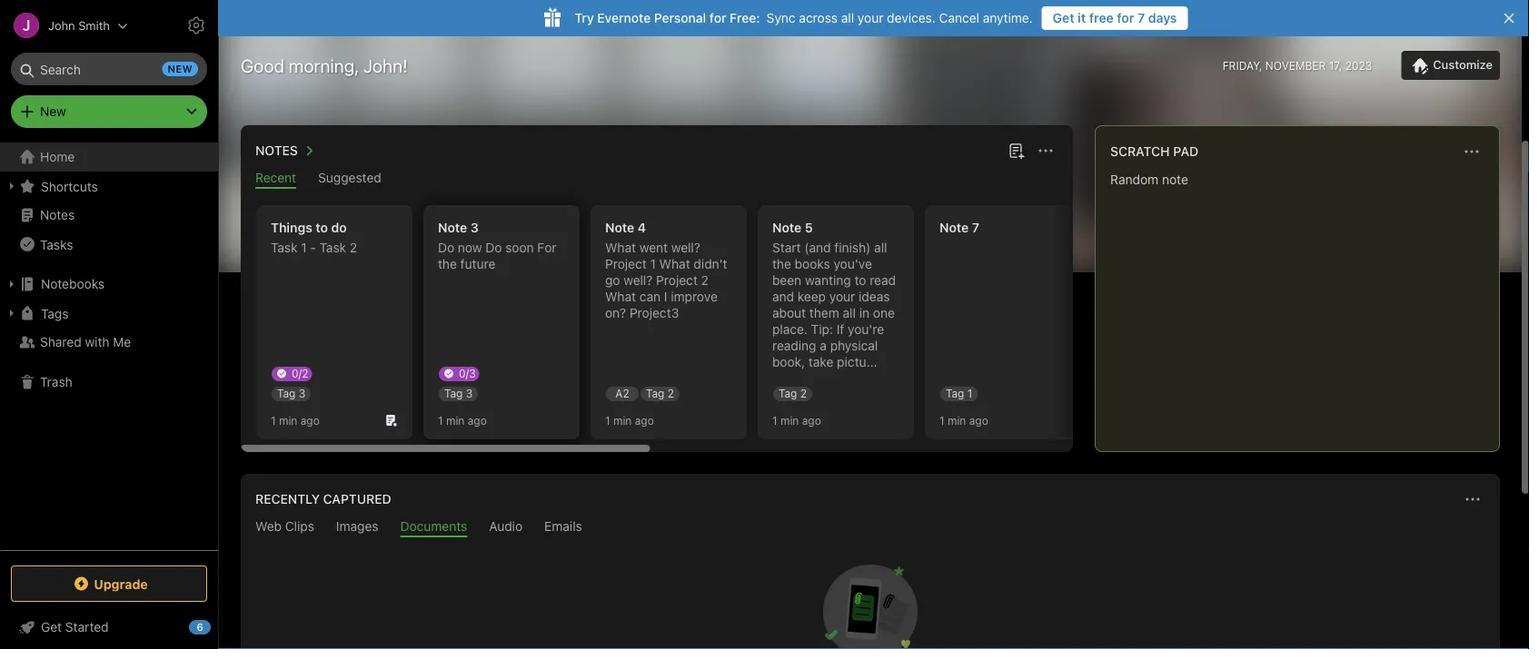 Task type: describe. For each thing, give the bounding box(es) containing it.
soon
[[506, 240, 534, 255]]

notes link
[[0, 201, 217, 230]]

1 do from the left
[[438, 240, 455, 255]]

upgrade button
[[11, 566, 207, 603]]

note 4 what went well? project 1 what didn't go well? project 2 what can i improve on? project3
[[605, 220, 728, 321]]

improve
[[671, 290, 718, 305]]

get for get it free for 7 days
[[1053, 10, 1075, 25]]

physical
[[831, 339, 878, 354]]

them
[[810, 306, 840, 321]]

tasks
[[40, 237, 73, 252]]

morning,
[[289, 55, 359, 76]]

it
[[1078, 10, 1087, 25]]

in
[[860, 306, 870, 321]]

tags
[[41, 306, 69, 321]]

can
[[640, 290, 661, 305]]

get it free for 7 days
[[1053, 10, 1178, 25]]

emails tab
[[545, 520, 583, 538]]

cancel
[[940, 10, 980, 25]]

0/3
[[459, 367, 476, 380]]

now
[[458, 240, 482, 255]]

2 inside things to do task 1 - task 2
[[350, 240, 357, 255]]

shortcuts button
[[0, 172, 217, 201]]

audio tab
[[489, 520, 523, 538]]

new search field
[[24, 53, 198, 85]]

get for get started
[[41, 620, 62, 635]]

tab list for recently captured
[[245, 520, 1497, 538]]

about
[[773, 306, 806, 321]]

books
[[795, 257, 831, 272]]

free
[[1090, 10, 1114, 25]]

reading
[[773, 339, 817, 354]]

1 vertical spatial all
[[875, 240, 888, 255]]

more actions image for scratch pad
[[1462, 141, 1484, 163]]

4
[[638, 220, 646, 235]]

john smith
[[48, 19, 110, 32]]

2 vertical spatial all
[[843, 306, 856, 321]]

2 ago from the left
[[468, 415, 487, 427]]

notes inside "notes" button
[[255, 143, 298, 158]]

been
[[773, 273, 802, 288]]

documents tab panel
[[241, 538, 1501, 650]]

new
[[40, 104, 66, 119]]

anytime.
[[983, 10, 1033, 25]]

tree containing home
[[0, 143, 218, 550]]

you're
[[848, 322, 885, 337]]

across
[[799, 10, 838, 25]]

book,
[[773, 355, 806, 370]]

7 inside recent tab panel
[[973, 220, 980, 235]]

good morning, john!
[[241, 55, 408, 76]]

Account field
[[0, 7, 128, 44]]

future
[[461, 257, 496, 272]]

5 tag from the left
[[946, 388, 965, 400]]

images tab
[[336, 520, 379, 538]]

scratch
[[1111, 144, 1171, 159]]

more actions image
[[1035, 140, 1057, 162]]

if
[[837, 322, 845, 337]]

on?
[[605, 306, 627, 321]]

suggested
[[318, 170, 382, 185]]

shared
[[40, 335, 82, 350]]

i
[[664, 290, 668, 305]]

november
[[1266, 59, 1327, 72]]

0/2
[[292, 367, 309, 380]]

tab list for notes
[[245, 170, 1070, 189]]

went
[[640, 240, 668, 255]]

tag 1
[[946, 388, 973, 400]]

customize button
[[1402, 51, 1501, 80]]

3 for things to do task 1 - task 2
[[299, 388, 306, 400]]

1 ago from the left
[[301, 415, 320, 427]]

evernote
[[598, 10, 651, 25]]

recently captured
[[255, 492, 392, 507]]

expand tags image
[[5, 306, 19, 321]]

1 task from the left
[[271, 240, 298, 255]]

days
[[1149, 10, 1178, 25]]

devices.
[[887, 10, 936, 25]]

tip:
[[812, 322, 834, 337]]

settings image
[[185, 15, 207, 36]]

min for tag 1
[[948, 415, 967, 427]]

audio
[[489, 520, 523, 535]]

finish)
[[835, 240, 871, 255]]

Help and Learning task checklist field
[[0, 614, 218, 643]]

keep
[[798, 290, 826, 305]]

take
[[809, 355, 834, 370]]

notebooks
[[41, 277, 105, 292]]

try evernote personal for free: sync across all your devices. cancel anytime.
[[575, 10, 1033, 25]]

john
[[48, 19, 75, 32]]

recent tab panel
[[241, 189, 1530, 453]]

notes inside notes link
[[40, 208, 75, 223]]

2 do from the left
[[486, 240, 502, 255]]

note for note 4
[[605, 220, 635, 235]]

1 min ago for tag 1
[[940, 415, 989, 427]]

note 5 start (and finish) all the books you've been wanting to read and keep your ideas about them all in one place. tip: if you're reading a physical book, take pictu...
[[773, 220, 896, 370]]

more actions field for recently captured
[[1461, 487, 1486, 513]]

things to do task 1 - task 2
[[271, 220, 357, 255]]

and
[[773, 290, 795, 305]]

2 inside note 4 what went well? project 1 what didn't go well? project 2 what can i improve on? project3
[[702, 273, 709, 288]]

3 tag from the left
[[646, 388, 665, 400]]

new button
[[11, 95, 207, 128]]

1 tag from the left
[[277, 388, 296, 400]]

trash link
[[0, 368, 217, 397]]

2023
[[1346, 59, 1373, 72]]

ago for a2
[[635, 415, 654, 427]]

1 min ago for tag 2
[[773, 415, 822, 427]]

17,
[[1330, 59, 1343, 72]]

documents tab
[[401, 520, 468, 538]]

ago for tag 1
[[970, 415, 989, 427]]

0 horizontal spatial project
[[605, 257, 647, 272]]

for for free:
[[710, 10, 727, 25]]

min for a2
[[614, 415, 632, 427]]

a
[[820, 339, 827, 354]]

clips
[[285, 520, 314, 535]]

2 task from the left
[[320, 240, 346, 255]]

recent tab
[[255, 170, 296, 189]]

1 1 min ago from the left
[[271, 415, 320, 427]]

recent
[[255, 170, 296, 185]]

2 tag from the left
[[445, 388, 463, 400]]

scratch pad
[[1111, 144, 1199, 159]]

ago for tag 2
[[802, 415, 822, 427]]



Task type: locate. For each thing, give the bounding box(es) containing it.
3 ago from the left
[[635, 415, 654, 427]]

0 vertical spatial all
[[842, 10, 855, 25]]

1 horizontal spatial get
[[1053, 10, 1075, 25]]

tree
[[0, 143, 218, 550]]

well? up didn't
[[672, 240, 701, 255]]

0 horizontal spatial do
[[438, 240, 455, 255]]

note inside note 4 what went well? project 1 what didn't go well? project 2 what can i improve on? project3
[[605, 220, 635, 235]]

to inside the note 5 start (and finish) all the books you've been wanting to read and keep your ideas about them all in one place. tip: if you're reading a physical book, take pictu...
[[855, 273, 867, 288]]

0 horizontal spatial tag 3
[[277, 388, 306, 400]]

2 right 'a2'
[[668, 388, 674, 400]]

tag 2 down book,
[[779, 388, 807, 400]]

2 1 min ago from the left
[[438, 415, 487, 427]]

didn't
[[694, 257, 728, 272]]

0 horizontal spatial your
[[830, 290, 856, 305]]

with
[[85, 335, 110, 350]]

1 min ago down 'tag 1'
[[940, 415, 989, 427]]

1 inside things to do task 1 - task 2
[[301, 240, 307, 255]]

5
[[805, 220, 813, 235]]

1 vertical spatial your
[[830, 290, 856, 305]]

friday, november 17, 2023
[[1223, 59, 1373, 72]]

1 tag 2 from the left
[[646, 388, 674, 400]]

notes up recent
[[255, 143, 298, 158]]

1 vertical spatial to
[[855, 273, 867, 288]]

task right -
[[320, 240, 346, 255]]

notes
[[255, 143, 298, 158], [40, 208, 75, 223]]

john!
[[364, 55, 408, 76]]

notes button
[[252, 140, 320, 162]]

1 horizontal spatial for
[[1118, 10, 1135, 25]]

min down 'tag 1'
[[948, 415, 967, 427]]

1 horizontal spatial tag 2
[[779, 388, 807, 400]]

your left devices.
[[858, 10, 884, 25]]

0 vertical spatial to
[[316, 220, 328, 235]]

sync
[[767, 10, 796, 25]]

start
[[773, 240, 801, 255]]

1 horizontal spatial notes
[[255, 143, 298, 158]]

0 vertical spatial what
[[605, 240, 636, 255]]

tasks button
[[0, 230, 217, 259]]

your
[[858, 10, 884, 25], [830, 290, 856, 305]]

1 horizontal spatial your
[[858, 10, 884, 25]]

to down you've
[[855, 273, 867, 288]]

for right free
[[1118, 10, 1135, 25]]

7 inside button
[[1138, 10, 1146, 25]]

you've
[[834, 257, 873, 272]]

4 note from the left
[[940, 220, 969, 235]]

project up i
[[656, 273, 698, 288]]

4 min from the left
[[781, 415, 799, 427]]

project
[[605, 257, 647, 272], [656, 273, 698, 288]]

for
[[710, 10, 727, 25], [1118, 10, 1135, 25]]

2 vertical spatial what
[[605, 290, 636, 305]]

what left went
[[605, 240, 636, 255]]

1 vertical spatial get
[[41, 620, 62, 635]]

do left now
[[438, 240, 455, 255]]

the
[[438, 257, 457, 272], [773, 257, 792, 272]]

1 horizontal spatial the
[[773, 257, 792, 272]]

6
[[197, 622, 203, 634]]

to inside things to do task 1 - task 2
[[316, 220, 328, 235]]

shared with me link
[[0, 328, 217, 357]]

1
[[301, 240, 307, 255], [650, 257, 656, 272], [968, 388, 973, 400], [271, 415, 276, 427], [438, 415, 443, 427], [605, 415, 611, 427], [773, 415, 778, 427], [940, 415, 945, 427]]

1 vertical spatial what
[[660, 257, 691, 272]]

-
[[310, 240, 316, 255]]

get
[[1053, 10, 1075, 25], [41, 620, 62, 635]]

note for note 3
[[438, 220, 468, 235]]

recently
[[255, 492, 320, 507]]

read
[[870, 273, 896, 288]]

tab list containing recent
[[245, 170, 1070, 189]]

emails
[[545, 520, 583, 535]]

place.
[[773, 322, 808, 337]]

more actions image for recently captured
[[1463, 489, 1485, 511]]

get inside button
[[1053, 10, 1075, 25]]

the left future
[[438, 257, 457, 272]]

project3
[[630, 306, 679, 321]]

0 horizontal spatial get
[[41, 620, 62, 635]]

trash
[[40, 375, 72, 390]]

More actions field
[[1034, 138, 1059, 164], [1460, 139, 1485, 165], [1461, 487, 1486, 513]]

1 min ago down the 0/3
[[438, 415, 487, 427]]

tag 3 down the 0/3
[[445, 388, 473, 400]]

note for note 5
[[773, 220, 802, 235]]

0 vertical spatial more actions image
[[1462, 141, 1484, 163]]

1 tab list from the top
[[245, 170, 1070, 189]]

tag 3 down 0/2
[[277, 388, 306, 400]]

3 inside 'note 3 do now do soon for the future'
[[471, 220, 479, 235]]

2 tag 3 from the left
[[445, 388, 473, 400]]

smith
[[78, 19, 110, 32]]

for inside button
[[1118, 10, 1135, 25]]

project up go at the top
[[605, 257, 647, 272]]

get inside help and learning task checklist field
[[41, 620, 62, 635]]

your down wanting
[[830, 290, 856, 305]]

3 down 0/2
[[299, 388, 306, 400]]

1 for from the left
[[710, 10, 727, 25]]

note inside the note 5 start (and finish) all the books you've been wanting to read and keep your ideas about them all in one place. tip: if you're reading a physical book, take pictu...
[[773, 220, 802, 235]]

pad
[[1174, 144, 1199, 159]]

your inside the note 5 start (and finish) all the books you've been wanting to read and keep your ideas about them all in one place. tip: if you're reading a physical book, take pictu...
[[830, 290, 856, 305]]

0 horizontal spatial the
[[438, 257, 457, 272]]

the inside 'note 3 do now do soon for the future'
[[438, 257, 457, 272]]

3 1 min ago from the left
[[605, 415, 654, 427]]

get it free for 7 days button
[[1042, 6, 1189, 30]]

pictu...
[[837, 355, 878, 370]]

tag 3 for task 1 - task 2
[[277, 388, 306, 400]]

1 horizontal spatial task
[[320, 240, 346, 255]]

1 min ago down book,
[[773, 415, 822, 427]]

2 right -
[[350, 240, 357, 255]]

note 3 do now do soon for the future
[[438, 220, 557, 272]]

things
[[271, 220, 313, 235]]

customize
[[1434, 58, 1494, 72]]

the inside the note 5 start (and finish) all the books you've been wanting to read and keep your ideas about them all in one place. tip: if you're reading a physical book, take pictu...
[[773, 257, 792, 272]]

new
[[168, 63, 193, 75]]

Start writing… text field
[[1111, 172, 1499, 437]]

min for tag 2
[[781, 415, 799, 427]]

1 horizontal spatial well?
[[672, 240, 701, 255]]

4 tag from the left
[[779, 388, 798, 400]]

captured
[[323, 492, 392, 507]]

the down start
[[773, 257, 792, 272]]

tag
[[277, 388, 296, 400], [445, 388, 463, 400], [646, 388, 665, 400], [779, 388, 798, 400], [946, 388, 965, 400]]

0 vertical spatial well?
[[672, 240, 701, 255]]

0 vertical spatial get
[[1053, 10, 1075, 25]]

0 horizontal spatial 7
[[973, 220, 980, 235]]

one
[[873, 306, 895, 321]]

all right finish)
[[875, 240, 888, 255]]

0 horizontal spatial tag 2
[[646, 388, 674, 400]]

personal
[[654, 10, 707, 25]]

get left started
[[41, 620, 62, 635]]

1 vertical spatial 7
[[973, 220, 980, 235]]

1 vertical spatial well?
[[624, 273, 653, 288]]

what
[[605, 240, 636, 255], [660, 257, 691, 272], [605, 290, 636, 305]]

for left the free:
[[710, 10, 727, 25]]

suggested tab
[[318, 170, 382, 189]]

1 horizontal spatial tag 3
[[445, 388, 473, 400]]

2 the from the left
[[773, 257, 792, 272]]

tab list
[[245, 170, 1070, 189], [245, 520, 1497, 538]]

what up on?
[[605, 290, 636, 305]]

task down things
[[271, 240, 298, 255]]

5 1 min ago from the left
[[940, 415, 989, 427]]

0 horizontal spatial to
[[316, 220, 328, 235]]

1 horizontal spatial do
[[486, 240, 502, 255]]

tag 2 right 'a2'
[[646, 388, 674, 400]]

for for 7
[[1118, 10, 1135, 25]]

0 horizontal spatial for
[[710, 10, 727, 25]]

0 horizontal spatial notes
[[40, 208, 75, 223]]

min down 'a2'
[[614, 415, 632, 427]]

5 ago from the left
[[970, 415, 989, 427]]

min down book,
[[781, 415, 799, 427]]

min down the 0/3
[[446, 415, 465, 427]]

recently captured button
[[252, 489, 392, 511]]

tab list containing web clips
[[245, 520, 1497, 538]]

scratch pad button
[[1107, 141, 1199, 163]]

go
[[605, 273, 620, 288]]

upgrade
[[94, 577, 148, 592]]

friday,
[[1223, 59, 1263, 72]]

1 note from the left
[[438, 220, 468, 235]]

2 for from the left
[[1118, 10, 1135, 25]]

1 tag 3 from the left
[[277, 388, 306, 400]]

get left the it
[[1053, 10, 1075, 25]]

0 vertical spatial notes
[[255, 143, 298, 158]]

note 7
[[940, 220, 980, 235]]

3 min from the left
[[614, 415, 632, 427]]

2 note from the left
[[605, 220, 635, 235]]

click to collapse image
[[211, 616, 225, 638]]

0 horizontal spatial well?
[[624, 273, 653, 288]]

well?
[[672, 240, 701, 255], [624, 273, 653, 288]]

well? up the can
[[624, 273, 653, 288]]

2 tag 2 from the left
[[779, 388, 807, 400]]

note
[[438, 220, 468, 235], [605, 220, 635, 235], [773, 220, 802, 235], [940, 220, 969, 235]]

more actions field for scratch pad
[[1460, 139, 1485, 165]]

all right 'across'
[[842, 10, 855, 25]]

try
[[575, 10, 594, 25]]

0 vertical spatial project
[[605, 257, 647, 272]]

1 min ago down 'a2'
[[605, 415, 654, 427]]

2 min from the left
[[446, 415, 465, 427]]

all
[[842, 10, 855, 25], [875, 240, 888, 255], [843, 306, 856, 321]]

me
[[113, 335, 131, 350]]

tag 2
[[646, 388, 674, 400], [779, 388, 807, 400]]

ideas
[[859, 290, 890, 305]]

all left in
[[843, 306, 856, 321]]

tag 3 for do now do soon for the future
[[445, 388, 473, 400]]

1 vertical spatial notes
[[40, 208, 75, 223]]

2
[[350, 240, 357, 255], [702, 273, 709, 288], [668, 388, 674, 400], [801, 388, 807, 400]]

0 vertical spatial 7
[[1138, 10, 1146, 25]]

do
[[331, 220, 347, 235]]

3 for note 3 do now do soon for the future
[[466, 388, 473, 400]]

Search text field
[[24, 53, 195, 85]]

what down went
[[660, 257, 691, 272]]

documents
[[401, 520, 468, 535]]

0 horizontal spatial task
[[271, 240, 298, 255]]

1 the from the left
[[438, 257, 457, 272]]

3 down the 0/3
[[466, 388, 473, 400]]

web clips tab
[[255, 520, 314, 538]]

1 horizontal spatial 7
[[1138, 10, 1146, 25]]

2 down didn't
[[702, 273, 709, 288]]

1 min from the left
[[279, 415, 298, 427]]

get started
[[41, 620, 109, 635]]

1 horizontal spatial project
[[656, 273, 698, 288]]

1 inside note 4 what went well? project 1 what didn't go well? project 2 what can i improve on? project3
[[650, 257, 656, 272]]

1 min ago for a2
[[605, 415, 654, 427]]

1 horizontal spatial to
[[855, 273, 867, 288]]

1 min ago down 0/2
[[271, 415, 320, 427]]

1 vertical spatial project
[[656, 273, 698, 288]]

do up future
[[486, 240, 502, 255]]

min down 0/2
[[279, 415, 298, 427]]

task
[[271, 240, 298, 255], [320, 240, 346, 255]]

more actions image
[[1462, 141, 1484, 163], [1463, 489, 1485, 511]]

note inside 'note 3 do now do soon for the future'
[[438, 220, 468, 235]]

home
[[40, 150, 75, 165]]

web
[[255, 520, 282, 535]]

4 ago from the left
[[802, 415, 822, 427]]

to
[[316, 220, 328, 235], [855, 273, 867, 288]]

images
[[336, 520, 379, 535]]

a2
[[616, 388, 630, 400]]

2 tab list from the top
[[245, 520, 1497, 538]]

0 vertical spatial your
[[858, 10, 884, 25]]

started
[[65, 620, 109, 635]]

5 min from the left
[[948, 415, 967, 427]]

expand notebooks image
[[5, 277, 19, 292]]

do
[[438, 240, 455, 255], [486, 240, 502, 255]]

notes up tasks
[[40, 208, 75, 223]]

to left do
[[316, 220, 328, 235]]

1 vertical spatial tab list
[[245, 520, 1497, 538]]

2 down book,
[[801, 388, 807, 400]]

3 up now
[[471, 220, 479, 235]]

3 note from the left
[[773, 220, 802, 235]]

shared with me
[[40, 335, 131, 350]]

0 vertical spatial tab list
[[245, 170, 1070, 189]]

4 1 min ago from the left
[[773, 415, 822, 427]]

1 vertical spatial more actions image
[[1463, 489, 1485, 511]]

for
[[538, 240, 557, 255]]



Task type: vqa. For each thing, say whether or not it's contained in the screenshot.
been
yes



